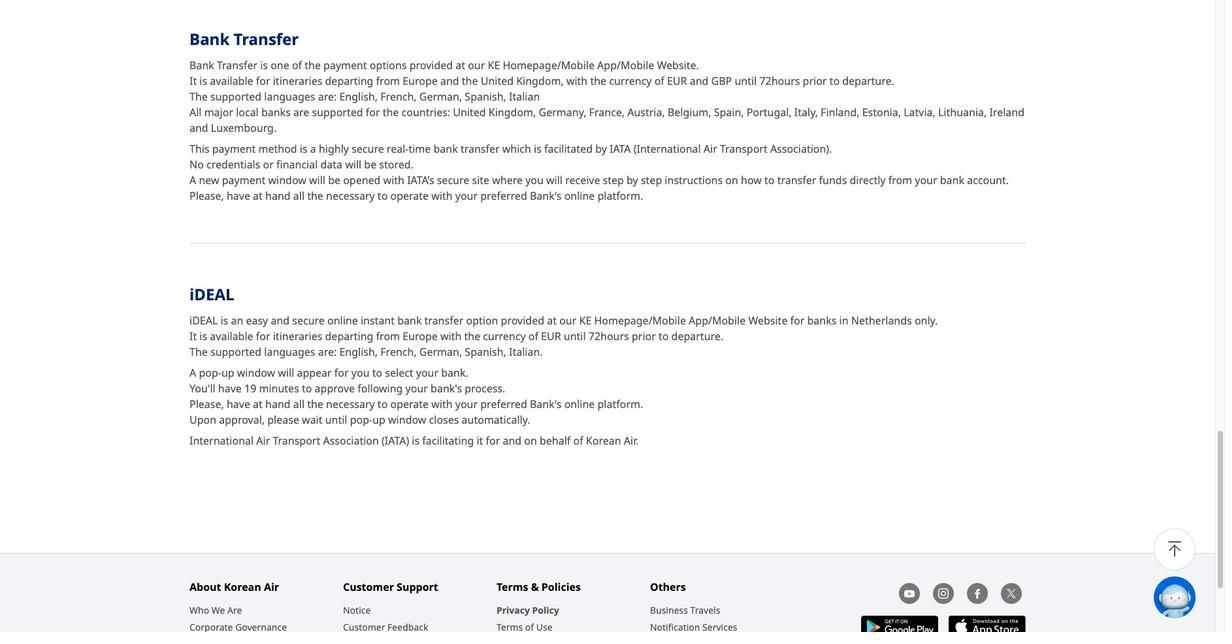 Task type: locate. For each thing, give the bounding box(es) containing it.
ideal is an easy and secure online instant bank transfer option provided at our ke homepage/mobile app/mobile website for banks in netherlands only. it is available for itineraries departing from europe  with the currency of eur until 72hours prior to departure. the supported languages are: english, french, german, spanish, italian. a pop-up window will appear for you to select your bank. you'll have 19 minutes to approve following your bank's process. please, have at hand all the necessary to operate with your preferred bank's online platform. upon approval, please wait until pop-up window closes automatically. international air transport association (iata) is facilitating it for and on behalf of korean air.
[[190, 313, 938, 448]]

korean
[[586, 434, 621, 448], [224, 580, 261, 594]]

hand down minutes
[[265, 397, 291, 411]]

2 vertical spatial transfer
[[425, 313, 464, 328]]

0 horizontal spatial provided
[[410, 58, 453, 72]]

1 languages from the top
[[264, 89, 315, 104]]

1 vertical spatial please,
[[190, 397, 224, 411]]

0 vertical spatial bank
[[434, 142, 458, 156]]

0 vertical spatial prior
[[803, 74, 827, 88]]

operate down the iata's
[[390, 189, 429, 203]]

homepage/mobile inside bank transfer is one of the payment options provided at our ke homepage/mobile app/mobile website. it is available for itineraries departing from europe and the united kingdom, with the currency of eur and gbp until 72hours prior to departure. the supported languages are: english, french, german, spanish, italian all major local banks are supported for the countries: united kingdom, germany, france, austria, belgium, spain, portugal, italy, finland, estonia, latvia, lithuania, ireland and luxembourg. this payment method is a highly secure real-time bank transfer which is facilitated by iata (international air transport association). no credentials or financial data will be stored. a new payment window will be opened with iata's secure site where you will receive step by step instructions on how to transfer funds directly from your bank account. please, have at hand all the necessary to operate with your preferred bank's online platform.
[[503, 58, 595, 72]]

1 horizontal spatial on
[[726, 173, 738, 187]]

72hours
[[760, 74, 800, 88], [589, 329, 629, 343]]

united up italian
[[481, 74, 514, 88]]

highly
[[319, 142, 349, 156]]

please, up upon
[[190, 397, 224, 411]]

1 vertical spatial transport
[[273, 434, 320, 448]]

iata
[[610, 142, 631, 156]]

1 vertical spatial languages
[[264, 345, 315, 359]]

app/mobile
[[597, 58, 654, 72], [689, 313, 746, 328]]

platform. down the 'receive'
[[598, 189, 643, 203]]

1 horizontal spatial our
[[560, 313, 577, 328]]

currency up 'austria,'
[[609, 74, 652, 88]]

0 vertical spatial ideal
[[190, 283, 234, 305]]

necessary inside bank transfer is one of the payment options provided at our ke homepage/mobile app/mobile website. it is available for itineraries departing from europe and the united kingdom, with the currency of eur and gbp until 72hours prior to departure. the supported languages are: english, french, german, spanish, italian all major local banks are supported for the countries: united kingdom, germany, france, austria, belgium, spain, portugal, italy, finland, estonia, latvia, lithuania, ireland and luxembourg. this payment method is a highly secure real-time bank transfer which is facilitated by iata (international air transport association). no credentials or financial data will be stored. a new payment window will be opened with iata's secure site where you will receive step by step instructions on how to transfer funds directly from your bank account. please, have at hand all the necessary to operate with your preferred bank's online platform.
[[326, 189, 375, 203]]

with down the stored.
[[383, 173, 405, 187]]

kingdom, down italian
[[489, 105, 536, 119]]

banks left are
[[261, 105, 291, 119]]

2 platform. from the top
[[598, 397, 643, 411]]

0 vertical spatial you
[[526, 173, 544, 187]]

1 vertical spatial itineraries
[[273, 329, 322, 343]]

real-
[[387, 142, 409, 156]]

1 vertical spatial necessary
[[326, 397, 375, 411]]

our inside ideal is an easy and secure online instant bank transfer option provided at our ke homepage/mobile app/mobile website for banks in netherlands only. it is available for itineraries departing from europe  with the currency of eur until 72hours prior to departure. the supported languages are: english, french, german, spanish, italian. a pop-up window will appear for you to select your bank. you'll have 19 minutes to approve following your bank's process. please, have at hand all the necessary to operate with your preferred bank's online platform. upon approval, please wait until pop-up window closes automatically. international air transport association (iata) is facilitating it for and on behalf of korean air.
[[560, 313, 577, 328]]

0 vertical spatial ke
[[488, 58, 500, 72]]

a up you'll
[[190, 366, 196, 380]]

facilitated
[[544, 142, 593, 156]]

1 vertical spatial app/mobile
[[689, 313, 746, 328]]

2 languages from the top
[[264, 345, 315, 359]]

app/mobile up "france,"
[[597, 58, 654, 72]]

0 horizontal spatial ke
[[488, 58, 500, 72]]

0 vertical spatial english,
[[339, 89, 378, 104]]

on
[[726, 173, 738, 187], [524, 434, 537, 448]]

korean left air.
[[586, 434, 621, 448]]

bank right instant
[[397, 313, 422, 328]]

be down data
[[328, 173, 340, 187]]

please, inside bank transfer is one of the payment options provided at our ke homepage/mobile app/mobile website. it is available for itineraries departing from europe and the united kingdom, with the currency of eur and gbp until 72hours prior to departure. the supported languages are: english, french, german, spanish, italian all major local banks are supported for the countries: united kingdom, germany, france, austria, belgium, spain, portugal, italy, finland, estonia, latvia, lithuania, ireland and luxembourg. this payment method is a highly secure real-time bank transfer which is facilitated by iata (international air transport association). no credentials or financial data will be stored. a new payment window will be opened with iata's secure site where you will receive step by step instructions on how to transfer funds directly from your bank account. please, have at hand all the necessary to operate with your preferred bank's online platform.
[[190, 189, 224, 203]]

you up following
[[351, 366, 370, 380]]

1 the from the top
[[190, 89, 208, 104]]

2 ideal from the top
[[190, 313, 218, 328]]

0 vertical spatial pop-
[[199, 366, 221, 380]]

1 vertical spatial air
[[256, 434, 270, 448]]

0 vertical spatial french,
[[381, 89, 417, 104]]

all down financial
[[293, 189, 305, 203]]

operate inside ideal is an easy and secure online instant bank transfer option provided at our ke homepage/mobile app/mobile website for banks in netherlands only. it is available for itineraries departing from europe  with the currency of eur until 72hours prior to departure. the supported languages are: english, french, german, spanish, italian. a pop-up window will appear for you to select your bank. you'll have 19 minutes to approve following your bank's process. please, have at hand all the necessary to operate with your preferred bank's online platform. upon approval, please wait until pop-up window closes automatically. international air transport association (iata) is facilitating it for and on behalf of korean air.
[[390, 397, 429, 411]]

korean inside ideal is an easy and secure online instant bank transfer option provided at our ke homepage/mobile app/mobile website for banks in netherlands only. it is available for itineraries departing from europe  with the currency of eur until 72hours prior to departure. the supported languages are: english, french, german, spanish, italian. a pop-up window will appear for you to select your bank. you'll have 19 minutes to approve following your bank's process. please, have at hand all the necessary to operate with your preferred bank's online platform. upon approval, please wait until pop-up window closes automatically. international air transport association (iata) is facilitating it for and on behalf of korean air.
[[586, 434, 621, 448]]

with up "bank."
[[440, 329, 462, 343]]

transfer left option
[[425, 313, 464, 328]]

funds
[[819, 173, 847, 187]]

platform. up air.
[[598, 397, 643, 411]]

is
[[260, 58, 268, 72], [200, 74, 207, 88], [300, 142, 308, 156], [534, 142, 542, 156], [221, 313, 228, 328], [200, 329, 207, 343], [412, 434, 420, 448]]

currency inside ideal is an easy and secure online instant bank transfer option provided at our ke homepage/mobile app/mobile website for banks in netherlands only. it is available for itineraries departing from europe  with the currency of eur until 72hours prior to departure. the supported languages are: english, french, german, spanish, italian. a pop-up window will appear for you to select your bank. you'll have 19 minutes to approve following your bank's process. please, have at hand all the necessary to operate with your preferred bank's online platform. upon approval, please wait until pop-up window closes automatically. international air transport association (iata) is facilitating it for and on behalf of korean air.
[[483, 329, 526, 343]]

1 vertical spatial united
[[453, 105, 486, 119]]

ideal
[[190, 283, 234, 305], [190, 313, 218, 328]]

are:
[[318, 89, 337, 104], [318, 345, 337, 359]]

2 spanish, from the top
[[465, 345, 506, 359]]

will
[[345, 157, 362, 172], [309, 173, 325, 187], [546, 173, 563, 187], [278, 366, 294, 380]]

transfer up "site"
[[461, 142, 500, 156]]

0 vertical spatial operate
[[390, 189, 429, 203]]

ke inside bank transfer is one of the payment options provided at our ke homepage/mobile app/mobile website. it is available for itineraries departing from europe and the united kingdom, with the currency of eur and gbp until 72hours prior to departure. the supported languages are: english, french, german, spanish, italian all major local banks are supported for the countries: united kingdom, germany, france, austria, belgium, spain, portugal, italy, finland, estonia, latvia, lithuania, ireland and luxembourg. this payment method is a highly secure real-time bank transfer which is facilitated by iata (international air transport association). no credentials or financial data will be stored. a new payment window will be opened with iata's secure site where you will receive step by step instructions on how to transfer funds directly from your bank account. please, have at hand all the necessary to operate with your preferred bank's online platform.
[[488, 58, 500, 72]]

the inside bank transfer is one of the payment options provided at our ke homepage/mobile app/mobile website. it is available for itineraries departing from europe and the united kingdom, with the currency of eur and gbp until 72hours prior to departure. the supported languages are: english, french, german, spanish, italian all major local banks are supported for the countries: united kingdom, germany, france, austria, belgium, spain, portugal, italy, finland, estonia, latvia, lithuania, ireland and luxembourg. this payment method is a highly secure real-time bank transfer which is facilitated by iata (international air transport association). no credentials or financial data will be stored. a new payment window will be opened with iata's secure site where you will receive step by step instructions on how to transfer funds directly from your bank account. please, have at hand all the necessary to operate with your preferred bank's online platform.
[[190, 89, 208, 104]]

europe
[[403, 74, 438, 88], [403, 329, 438, 343]]

2 vertical spatial bank
[[397, 313, 422, 328]]

of
[[292, 58, 302, 72], [655, 74, 665, 88], [529, 329, 538, 343], [573, 434, 583, 448]]

on left the behalf
[[524, 434, 537, 448]]

1 itineraries from the top
[[273, 74, 322, 88]]

until inside bank transfer is one of the payment options provided at our ke homepage/mobile app/mobile website. it is available for itineraries departing from europe and the united kingdom, with the currency of eur and gbp until 72hours prior to departure. the supported languages are: english, french, german, spanish, italian all major local banks are supported for the countries: united kingdom, germany, france, austria, belgium, spain, portugal, italy, finland, estonia, latvia, lithuania, ireland and luxembourg. this payment method is a highly secure real-time bank transfer which is facilitated by iata (international air transport association). no credentials or financial data will be stored. a new payment window will be opened with iata's secure site where you will receive step by step instructions on how to transfer funds directly from your bank account. please, have at hand all the necessary to operate with your preferred bank's online platform.
[[735, 74, 757, 88]]

1 vertical spatial departure.
[[672, 329, 724, 343]]

1 vertical spatial korean
[[224, 580, 261, 594]]

2 bank from the top
[[190, 58, 214, 72]]

available up major
[[210, 74, 253, 88]]

1 horizontal spatial eur
[[667, 74, 687, 88]]

0 vertical spatial secure
[[352, 142, 384, 156]]

0 vertical spatial by
[[595, 142, 607, 156]]

bank's up the behalf
[[530, 397, 562, 411]]

1 vertical spatial german,
[[419, 345, 462, 359]]

step right the 'receive'
[[603, 173, 624, 187]]

0 horizontal spatial eur
[[541, 329, 561, 343]]

from right directly
[[889, 173, 912, 187]]

air inside ideal is an easy and secure online instant bank transfer option provided at our ke homepage/mobile app/mobile website for banks in netherlands only. it is available for itineraries departing from europe  with the currency of eur until 72hours prior to departure. the supported languages are: english, french, german, spanish, italian. a pop-up window will appear for you to select your bank. you'll have 19 minutes to approve following your bank's process. please, have at hand all the necessary to operate with your preferred bank's online platform. upon approval, please wait until pop-up window closes automatically. international air transport association (iata) is facilitating it for and on behalf of korean air.
[[256, 434, 270, 448]]

1 vertical spatial bank's
[[530, 397, 562, 411]]

window up the (iata) on the bottom of the page
[[388, 413, 426, 427]]

where
[[492, 173, 523, 187]]

2 please, from the top
[[190, 397, 224, 411]]

and down automatically.
[[503, 434, 522, 448]]

bank right time
[[434, 142, 458, 156]]

homepage/mobile
[[503, 58, 595, 72], [594, 313, 686, 328]]

available
[[210, 74, 253, 88], [210, 329, 253, 343]]

bank's inside ideal is an easy and secure online instant bank transfer option provided at our ke homepage/mobile app/mobile website for banks in netherlands only. it is available for itineraries departing from europe  with the currency of eur until 72hours prior to departure. the supported languages are: english, french, german, spanish, italian. a pop-up window will appear for you to select your bank. you'll have 19 minutes to approve following your bank's process. please, have at hand all the necessary to operate with your preferred bank's online platform. upon approval, please wait until pop-up window closes automatically. international air transport association (iata) is facilitating it for and on behalf of korean air.
[[530, 397, 562, 411]]

1 vertical spatial english,
[[339, 345, 378, 359]]

pop- up you'll
[[199, 366, 221, 380]]

2 all from the top
[[293, 397, 305, 411]]

the up you'll
[[190, 345, 208, 359]]

finland,
[[821, 105, 860, 119]]

supported right are
[[312, 105, 363, 119]]

payment up credentials
[[212, 142, 256, 156]]

1 bank from the top
[[190, 28, 230, 49]]

2 english, from the top
[[339, 345, 378, 359]]

eur up italian.
[[541, 329, 561, 343]]

supported
[[210, 89, 262, 104], [312, 105, 363, 119], [210, 345, 262, 359]]

are: up "appear"
[[318, 345, 337, 359]]

pop-
[[199, 366, 221, 380], [350, 413, 373, 427]]

transport down please
[[273, 434, 320, 448]]

0 vertical spatial transport
[[720, 142, 768, 156]]

2 preferred from the top
[[481, 397, 527, 411]]

who we are link
[[190, 604, 242, 618]]

luxembourg.
[[211, 121, 277, 135]]

on left how
[[726, 173, 738, 187]]

one
[[271, 58, 289, 72]]

please, inside ideal is an easy and secure online instant bank transfer option provided at our ke homepage/mobile app/mobile website for banks in netherlands only. it is available for itineraries departing from europe  with the currency of eur until 72hours prior to departure. the supported languages are: english, french, german, spanish, italian. a pop-up window will appear for you to select your bank. you'll have 19 minutes to approve following your bank's process. please, have at hand all the necessary to operate with your preferred bank's online platform. upon approval, please wait until pop-up window closes automatically. international air transport association (iata) is facilitating it for and on behalf of korean air.
[[190, 397, 224, 411]]

bank's
[[530, 189, 562, 203], [530, 397, 562, 411]]

0 vertical spatial on
[[726, 173, 738, 187]]

1 horizontal spatial app/mobile
[[689, 313, 746, 328]]

europe up select
[[403, 329, 438, 343]]

1 vertical spatial homepage/mobile
[[594, 313, 686, 328]]

the
[[305, 58, 321, 72], [462, 74, 478, 88], [590, 74, 607, 88], [383, 105, 399, 119], [307, 189, 323, 203], [464, 329, 480, 343], [307, 397, 323, 411]]

a down no
[[190, 173, 196, 187]]

2 are: from the top
[[318, 345, 337, 359]]

transport
[[720, 142, 768, 156], [273, 434, 320, 448]]

1 a from the top
[[190, 173, 196, 187]]

a inside bank transfer is one of the payment options provided at our ke homepage/mobile app/mobile website. it is available for itineraries departing from europe and the united kingdom, with the currency of eur and gbp until 72hours prior to departure. the supported languages are: english, french, german, spanish, italian all major local banks are supported for the countries: united kingdom, germany, france, austria, belgium, spain, portugal, italy, finland, estonia, latvia, lithuania, ireland and luxembourg. this payment method is a highly secure real-time bank transfer which is facilitated by iata (international air transport association). no credentials or financial data will be stored. a new payment window will be opened with iata's secure site where you will receive step by step instructions on how to transfer funds directly from your bank account. please, have at hand all the necessary to operate with your preferred bank's online platform.
[[190, 173, 196, 187]]

0 vertical spatial have
[[227, 189, 250, 203]]

privacy policy
[[497, 604, 559, 617]]

1 vertical spatial 72hours
[[589, 329, 629, 343]]

departure. inside bank transfer is one of the payment options provided at our ke homepage/mobile app/mobile website. it is available for itineraries departing from europe and the united kingdom, with the currency of eur and gbp until 72hours prior to departure. the supported languages are: english, french, german, spanish, italian all major local banks are supported for the countries: united kingdom, germany, france, austria, belgium, spain, portugal, italy, finland, estonia, latvia, lithuania, ireland and luxembourg. this payment method is a highly secure real-time bank transfer which is facilitated by iata (international air transport association). no credentials or financial data will be stored. a new payment window will be opened with iata's secure site where you will receive step by step instructions on how to transfer funds directly from your bank account. please, have at hand all the necessary to operate with your preferred bank's online platform.
[[843, 74, 895, 88]]

1 please, from the top
[[190, 189, 224, 203]]

1 horizontal spatial 72hours
[[760, 74, 800, 88]]

1 all from the top
[[293, 189, 305, 203]]

united right countries:
[[453, 105, 486, 119]]

and up countries:
[[440, 74, 459, 88]]

transfer
[[461, 142, 500, 156], [777, 173, 816, 187], [425, 313, 464, 328]]

1 vertical spatial available
[[210, 329, 253, 343]]

bank inside bank transfer is one of the payment options provided at our ke homepage/mobile app/mobile website. it is available for itineraries departing from europe and the united kingdom, with the currency of eur and gbp until 72hours prior to departure. the supported languages are: english, french, german, spanish, italian all major local banks are supported for the countries: united kingdom, germany, france, austria, belgium, spain, portugal, italy, finland, estonia, latvia, lithuania, ireland and luxembourg. this payment method is a highly secure real-time bank transfer which is facilitated by iata (international air transport association). no credentials or financial data will be stored. a new payment window will be opened with iata's secure site where you will receive step by step instructions on how to transfer funds directly from your bank account. please, have at hand all the necessary to operate with your preferred bank's online platform.
[[190, 58, 214, 72]]

0 vertical spatial departing
[[325, 74, 373, 88]]

2 available from the top
[[210, 329, 253, 343]]

from
[[376, 74, 400, 88], [889, 173, 912, 187], [376, 329, 400, 343]]

0 vertical spatial banks
[[261, 105, 291, 119]]

0 horizontal spatial 72hours
[[589, 329, 629, 343]]

languages inside ideal is an easy and secure online instant bank transfer option provided at our ke homepage/mobile app/mobile website for banks in netherlands only. it is available for itineraries departing from europe  with the currency of eur until 72hours prior to departure. the supported languages are: english, french, german, spanish, italian. a pop-up window will appear for you to select your bank. you'll have 19 minutes to approve following your bank's process. please, have at hand all the necessary to operate with your preferred bank's online platform. upon approval, please wait until pop-up window closes automatically. international air transport association (iata) is facilitating it for and on behalf of korean air.
[[264, 345, 315, 359]]

transfer down association).
[[777, 173, 816, 187]]

operate down select
[[390, 397, 429, 411]]

minutes
[[259, 381, 299, 396]]

1 vertical spatial ke
[[579, 313, 592, 328]]

1 bank's from the top
[[530, 189, 562, 203]]

chat w
[[1196, 592, 1225, 604]]

spanish, down option
[[465, 345, 506, 359]]

2 itineraries from the top
[[273, 329, 322, 343]]

your right directly
[[915, 173, 938, 187]]

will up minutes
[[278, 366, 294, 380]]

1 vertical spatial transfer
[[217, 58, 258, 72]]

1 german, from the top
[[419, 89, 462, 104]]

bank's
[[431, 381, 462, 396]]

0 vertical spatial eur
[[667, 74, 687, 88]]

app/mobile inside ideal is an easy and secure online instant bank transfer option provided at our ke homepage/mobile app/mobile website for banks in netherlands only. it is available for itineraries departing from europe  with the currency of eur until 72hours prior to departure. the supported languages are: english, french, german, spanish, italian. a pop-up window will appear for you to select your bank. you'll have 19 minutes to approve following your bank's process. please, have at hand all the necessary to operate with your preferred bank's online platform. upon approval, please wait until pop-up window closes automatically. international air transport association (iata) is facilitating it for and on behalf of korean air.
[[689, 313, 746, 328]]

1 spanish, from the top
[[465, 89, 506, 104]]

necessary
[[326, 189, 375, 203], [326, 397, 375, 411]]

from inside ideal is an easy and secure online instant bank transfer option provided at our ke homepage/mobile app/mobile website for banks in netherlands only. it is available for itineraries departing from europe  with the currency of eur until 72hours prior to departure. the supported languages are: english, french, german, spanish, italian. a pop-up window will appear for you to select your bank. you'll have 19 minutes to approve following your bank's process. please, have at hand all the necessary to operate with your preferred bank's online platform. upon approval, please wait until pop-up window closes automatically. international air transport association (iata) is facilitating it for and on behalf of korean air.
[[376, 329, 400, 343]]

(iata)
[[382, 434, 409, 448]]

0 vertical spatial bank's
[[530, 189, 562, 203]]

1 french, from the top
[[381, 89, 417, 104]]

2 vertical spatial air
[[264, 580, 279, 594]]

window up 19
[[237, 366, 275, 380]]

1 vertical spatial prior
[[632, 329, 656, 343]]

be up opened
[[364, 157, 377, 172]]

1 vertical spatial spanish,
[[465, 345, 506, 359]]

chat w link
[[1154, 577, 1225, 619]]

a
[[190, 173, 196, 187], [190, 366, 196, 380]]

1 necessary from the top
[[326, 189, 375, 203]]

it up all
[[190, 74, 197, 88]]

1 horizontal spatial korean
[[586, 434, 621, 448]]

business
[[650, 604, 688, 617]]

please
[[267, 413, 299, 427]]

itineraries inside ideal is an easy and secure online instant bank transfer option provided at our ke homepage/mobile app/mobile website for banks in netherlands only. it is available for itineraries departing from europe  with the currency of eur until 72hours prior to departure. the supported languages are: english, french, german, spanish, italian. a pop-up window will appear for you to select your bank. you'll have 19 minutes to approve following your bank's process. please, have at hand all the necessary to operate with your preferred bank's online platform. upon approval, please wait until pop-up window closes automatically. international air transport association (iata) is facilitating it for and on behalf of korean air.
[[273, 329, 322, 343]]

2 the from the top
[[190, 345, 208, 359]]

who
[[190, 604, 209, 617]]

preferred inside bank transfer is one of the payment options provided at our ke homepage/mobile app/mobile website. it is available for itineraries departing from europe and the united kingdom, with the currency of eur and gbp until 72hours prior to departure. the supported languages are: english, french, german, spanish, italian all major local banks are supported for the countries: united kingdom, germany, france, austria, belgium, spain, portugal, italy, finland, estonia, latvia, lithuania, ireland and luxembourg. this payment method is a highly secure real-time bank transfer which is facilitated by iata (international air transport association). no credentials or financial data will be stored. a new payment window will be opened with iata's secure site where you will receive step by step instructions on how to transfer funds directly from your bank account. please, have at hand all the necessary to operate with your preferred bank's online platform.
[[481, 189, 527, 203]]

no
[[190, 157, 204, 172]]

1 vertical spatial are:
[[318, 345, 337, 359]]

1 vertical spatial kingdom,
[[489, 105, 536, 119]]

it
[[190, 74, 197, 88], [190, 329, 197, 343]]

until
[[735, 74, 757, 88], [564, 329, 586, 343], [325, 413, 347, 427]]

0 vertical spatial it
[[190, 74, 197, 88]]

1 departing from the top
[[325, 74, 373, 88]]

0 vertical spatial be
[[364, 157, 377, 172]]

1 vertical spatial hand
[[265, 397, 291, 411]]

2 necessary from the top
[[326, 397, 375, 411]]

only.
[[915, 313, 938, 328]]

a inside ideal is an easy and secure online instant bank transfer option provided at our ke homepage/mobile app/mobile website for banks in netherlands only. it is available for itineraries departing from europe  with the currency of eur until 72hours prior to departure. the supported languages are: english, french, german, spanish, italian. a pop-up window will appear for you to select your bank. you'll have 19 minutes to approve following your bank's process. please, have at hand all the necessary to operate with your preferred bank's online platform. upon approval, please wait until pop-up window closes automatically. international air transport association (iata) is facilitating it for and on behalf of korean air.
[[190, 366, 196, 380]]

for up approve
[[335, 366, 349, 380]]

of right the behalf
[[573, 434, 583, 448]]

window down financial
[[268, 173, 306, 187]]

english, inside bank transfer is one of the payment options provided at our ke homepage/mobile app/mobile website. it is available for itineraries departing from europe and the united kingdom, with the currency of eur and gbp until 72hours prior to departure. the supported languages are: english, french, german, spanish, italian all major local banks are supported for the countries: united kingdom, germany, france, austria, belgium, spain, portugal, italy, finland, estonia, latvia, lithuania, ireland and luxembourg. this payment method is a highly secure real-time bank transfer which is facilitated by iata (international air transport association). no credentials or financial data will be stored. a new payment window will be opened with iata's secure site where you will receive step by step instructions on how to transfer funds directly from your bank account. please, have at hand all the necessary to operate with your preferred bank's online platform.
[[339, 89, 378, 104]]

bank
[[190, 28, 230, 49], [190, 58, 214, 72]]

bank left "account."
[[940, 173, 965, 187]]

languages up are
[[264, 89, 315, 104]]

2 bank's from the top
[[530, 397, 562, 411]]

1 it from the top
[[190, 74, 197, 88]]

operate
[[390, 189, 429, 203], [390, 397, 429, 411]]

1 vertical spatial ideal
[[190, 313, 218, 328]]

estonia,
[[862, 105, 901, 119]]

are: up highly
[[318, 89, 337, 104]]

available inside bank transfer is one of the payment options provided at our ke homepage/mobile app/mobile website. it is available for itineraries departing from europe and the united kingdom, with the currency of eur and gbp until 72hours prior to departure. the supported languages are: english, french, german, spanish, italian all major local banks are supported for the countries: united kingdom, germany, france, austria, belgium, spain, portugal, italy, finland, estonia, latvia, lithuania, ireland and luxembourg. this payment method is a highly secure real-time bank transfer which is facilitated by iata (international air transport association). no credentials or financial data will be stored. a new payment window will be opened with iata's secure site where you will receive step by step instructions on how to transfer funds directly from your bank account. please, have at hand all the necessary to operate with your preferred bank's online platform.
[[210, 74, 253, 88]]

how
[[741, 173, 762, 187]]

instructions
[[665, 173, 723, 187]]

the up all
[[190, 89, 208, 104]]

0 horizontal spatial banks
[[261, 105, 291, 119]]

spanish, inside ideal is an easy and secure online instant bank transfer option provided at our ke homepage/mobile app/mobile website for banks in netherlands only. it is available for itineraries departing from europe  with the currency of eur until 72hours prior to departure. the supported languages are: english, french, german, spanish, italian. a pop-up window will appear for you to select your bank. you'll have 19 minutes to approve following your bank's process. please, have at hand all the necessary to operate with your preferred bank's online platform. upon approval, please wait until pop-up window closes automatically. international air transport association (iata) is facilitating it for and on behalf of korean air.
[[465, 345, 506, 359]]

1 preferred from the top
[[481, 189, 527, 203]]

1 vertical spatial platform.
[[598, 397, 643, 411]]

transport inside ideal is an easy and secure online instant bank transfer option provided at our ke homepage/mobile app/mobile website for banks in netherlands only. it is available for itineraries departing from europe  with the currency of eur until 72hours prior to departure. the supported languages are: english, french, german, spanish, italian. a pop-up window will appear for you to select your bank. you'll have 19 minutes to approve following your bank's process. please, have at hand all the necessary to operate with your preferred bank's online platform. upon approval, please wait until pop-up window closes automatically. international air transport association (iata) is facilitating it for and on behalf of korean air.
[[273, 434, 320, 448]]

0 vertical spatial platform.
[[598, 189, 643, 203]]

window inside bank transfer is one of the payment options provided at our ke homepage/mobile app/mobile website. it is available for itineraries departing from europe and the united kingdom, with the currency of eur and gbp until 72hours prior to departure. the supported languages are: english, french, german, spanish, italian all major local banks are supported for the countries: united kingdom, germany, france, austria, belgium, spain, portugal, italy, finland, estonia, latvia, lithuania, ireland and luxembourg. this payment method is a highly secure real-time bank transfer which is facilitated by iata (international air transport association). no credentials or financial data will be stored. a new payment window will be opened with iata's secure site where you will receive step by step instructions on how to transfer funds directly from your bank account. please, have at hand all the necessary to operate with your preferred bank's online platform.
[[268, 173, 306, 187]]

2 departing from the top
[[325, 329, 373, 343]]

step down (international
[[641, 173, 662, 187]]

1 horizontal spatial bank
[[434, 142, 458, 156]]

necessary inside ideal is an easy and secure online instant bank transfer option provided at our ke homepage/mobile app/mobile website for banks in netherlands only. it is available for itineraries departing from europe  with the currency of eur until 72hours prior to departure. the supported languages are: english, french, german, spanish, italian. a pop-up window will appear for you to select your bank. you'll have 19 minutes to approve following your bank's process. please, have at hand all the necessary to operate with your preferred bank's online platform. upon approval, please wait until pop-up window closes automatically. international air transport association (iata) is facilitating it for and on behalf of korean air.
[[326, 397, 375, 411]]

secure left real- at the left
[[352, 142, 384, 156]]

for
[[256, 74, 270, 88], [366, 105, 380, 119], [790, 313, 805, 328], [256, 329, 270, 343], [335, 366, 349, 380], [486, 434, 500, 448]]

wait
[[302, 413, 323, 427]]

0 vertical spatial from
[[376, 74, 400, 88]]

english, down instant
[[339, 345, 378, 359]]

1 vertical spatial the
[[190, 345, 208, 359]]

1 available from the top
[[210, 74, 253, 88]]

kingdom,
[[516, 74, 564, 88], [489, 105, 536, 119]]

0 vertical spatial until
[[735, 74, 757, 88]]

secure left "site"
[[437, 173, 469, 187]]

transfer inside bank transfer is one of the payment options provided at our ke homepage/mobile app/mobile website. it is available for itineraries departing from europe and the united kingdom, with the currency of eur and gbp until 72hours prior to departure. the supported languages are: english, french, german, spanish, italian all major local banks are supported for the countries: united kingdom, germany, france, austria, belgium, spain, portugal, italy, finland, estonia, latvia, lithuania, ireland and luxembourg. this payment method is a highly secure real-time bank transfer which is facilitated by iata (international air transport association). no credentials or financial data will be stored. a new payment window will be opened with iata's secure site where you will receive step by step instructions on how to transfer funds directly from your bank account. please, have at hand all the necessary to operate with your preferred bank's online platform.
[[217, 58, 258, 72]]

1 horizontal spatial currency
[[609, 74, 652, 88]]

and
[[440, 74, 459, 88], [690, 74, 709, 88], [190, 121, 208, 135], [271, 313, 290, 328], [503, 434, 522, 448]]

2 a from the top
[[190, 366, 196, 380]]

france,
[[589, 105, 625, 119]]

europe inside ideal is an easy and secure online instant bank transfer option provided at our ke homepage/mobile app/mobile website for banks in netherlands only. it is available for itineraries departing from europe  with the currency of eur until 72hours prior to departure. the supported languages are: english, french, german, spanish, italian. a pop-up window will appear for you to select your bank. you'll have 19 minutes to approve following your bank's process. please, have at hand all the necessary to operate with your preferred bank's online platform. upon approval, please wait until pop-up window closes automatically. international air transport association (iata) is facilitating it for and on behalf of korean air.
[[403, 329, 438, 343]]

online left instant
[[327, 313, 358, 328]]

0 horizontal spatial departure.
[[672, 329, 724, 343]]

online inside bank transfer is one of the payment options provided at our ke homepage/mobile app/mobile website. it is available for itineraries departing from europe and the united kingdom, with the currency of eur and gbp until 72hours prior to departure. the supported languages are: english, french, german, spanish, italian all major local banks are supported for the countries: united kingdom, germany, france, austria, belgium, spain, portugal, italy, finland, estonia, latvia, lithuania, ireland and luxembourg. this payment method is a highly secure real-time bank transfer which is facilitated by iata (international air transport association). no credentials or financial data will be stored. a new payment window will be opened with iata's secure site where you will receive step by step instructions on how to transfer funds directly from your bank account. please, have at hand all the necessary to operate with your preferred bank's online platform.
[[564, 189, 595, 203]]

europe up countries:
[[403, 74, 438, 88]]

available inside ideal is an easy and secure online instant bank transfer option provided at our ke homepage/mobile app/mobile website for banks in netherlands only. it is available for itineraries departing from europe  with the currency of eur until 72hours prior to departure. the supported languages are: english, french, german, spanish, italian. a pop-up window will appear for you to select your bank. you'll have 19 minutes to approve following your bank's process. please, have at hand all the necessary to operate with your preferred bank's online platform. upon approval, please wait until pop-up window closes automatically. international air transport association (iata) is facilitating it for and on behalf of korean air.
[[210, 329, 253, 343]]

1 platform. from the top
[[598, 189, 643, 203]]

your
[[915, 173, 938, 187], [455, 189, 478, 203], [416, 366, 439, 380], [406, 381, 428, 396], [455, 397, 478, 411]]

2 german, from the top
[[419, 345, 462, 359]]

austria,
[[628, 105, 665, 119]]

kingdom, up italian
[[516, 74, 564, 88]]

necessary down opened
[[326, 189, 375, 203]]

you right where
[[526, 173, 544, 187]]

2 vertical spatial online
[[564, 397, 595, 411]]

up up approval,
[[221, 366, 234, 380]]

available down an
[[210, 329, 253, 343]]

for right website
[[790, 313, 805, 328]]

at
[[456, 58, 465, 72], [253, 189, 263, 203], [547, 313, 557, 328], [253, 397, 263, 411]]

is right the (iata) on the bottom of the page
[[412, 434, 420, 448]]

hand down or
[[265, 189, 291, 203]]

have
[[227, 189, 250, 203], [218, 381, 242, 396], [227, 397, 250, 411]]

who we are
[[190, 604, 242, 617]]

by left iata
[[595, 142, 607, 156]]

1 step from the left
[[603, 173, 624, 187]]

online
[[564, 189, 595, 203], [327, 313, 358, 328], [564, 397, 595, 411]]

secure right "easy"
[[292, 313, 325, 328]]

1 are: from the top
[[318, 89, 337, 104]]

payment
[[324, 58, 367, 72], [212, 142, 256, 156], [222, 173, 266, 187]]

2 it from the top
[[190, 329, 197, 343]]

departing down instant
[[325, 329, 373, 343]]

0 horizontal spatial on
[[524, 434, 537, 448]]

0 horizontal spatial prior
[[632, 329, 656, 343]]

departing down options
[[325, 74, 373, 88]]

1 vertical spatial banks
[[807, 313, 837, 328]]

0 vertical spatial the
[[190, 89, 208, 104]]

french, up countries:
[[381, 89, 417, 104]]

departure. inside ideal is an easy and secure online instant bank transfer option provided at our ke homepage/mobile app/mobile website for banks in netherlands only. it is available for itineraries departing from europe  with the currency of eur until 72hours prior to departure. the supported languages are: english, french, german, spanish, italian. a pop-up window will appear for you to select your bank. you'll have 19 minutes to approve following your bank's process. please, have at hand all the necessary to operate with your preferred bank's online platform. upon approval, please wait until pop-up window closes automatically. international air transport association (iata) is facilitating it for and on behalf of korean air.
[[672, 329, 724, 343]]

languages up "appear"
[[264, 345, 315, 359]]

2 french, from the top
[[381, 345, 417, 359]]

payment left options
[[324, 58, 367, 72]]

0 vertical spatial itineraries
[[273, 74, 322, 88]]

is up all
[[200, 74, 207, 88]]

eur inside bank transfer is one of the payment options provided at our ke homepage/mobile app/mobile website. it is available for itineraries departing from europe and the united kingdom, with the currency of eur and gbp until 72hours prior to departure. the supported languages are: english, french, german, spanish, italian all major local banks are supported for the countries: united kingdom, germany, france, austria, belgium, spain, portugal, italy, finland, estonia, latvia, lithuania, ireland and luxembourg. this payment method is a highly secure real-time bank transfer which is facilitated by iata (international air transport association). no credentials or financial data will be stored. a new payment window will be opened with iata's secure site where you will receive step by step instructions on how to transfer funds directly from your bank account. please, have at hand all the necessary to operate with your preferred bank's online platform.
[[667, 74, 687, 88]]

2 horizontal spatial until
[[735, 74, 757, 88]]

0 vertical spatial departure.
[[843, 74, 895, 88]]

eur
[[667, 74, 687, 88], [541, 329, 561, 343]]

eur down 'website.'
[[667, 74, 687, 88]]

0 horizontal spatial currency
[[483, 329, 526, 343]]

have left 19
[[218, 381, 242, 396]]

2 vertical spatial from
[[376, 329, 400, 343]]

a
[[310, 142, 316, 156]]

will down data
[[309, 173, 325, 187]]

0 vertical spatial bank
[[190, 28, 230, 49]]

1 horizontal spatial departure.
[[843, 74, 895, 88]]

necessary down approve
[[326, 397, 375, 411]]

0 vertical spatial window
[[268, 173, 306, 187]]

1 hand from the top
[[265, 189, 291, 203]]

languages
[[264, 89, 315, 104], [264, 345, 315, 359]]

all inside bank transfer is one of the payment options provided at our ke homepage/mobile app/mobile website. it is available for itineraries departing from europe and the united kingdom, with the currency of eur and gbp until 72hours prior to departure. the supported languages are: english, french, german, spanish, italian all major local banks are supported for the countries: united kingdom, germany, france, austria, belgium, spain, portugal, italy, finland, estonia, latvia, lithuania, ireland and luxembourg. this payment method is a highly secure real-time bank transfer which is facilitated by iata (international air transport association). no credentials or financial data will be stored. a new payment window will be opened with iata's secure site where you will receive step by step instructions on how to transfer funds directly from your bank account. please, have at hand all the necessary to operate with your preferred bank's online platform.
[[293, 189, 305, 203]]

online down the 'receive'
[[564, 189, 595, 203]]

1 horizontal spatial up
[[373, 413, 386, 427]]

secure inside ideal is an easy and secure online instant bank transfer option provided at our ke homepage/mobile app/mobile website for banks in netherlands only. it is available for itineraries departing from europe  with the currency of eur until 72hours prior to departure. the supported languages are: english, french, german, spanish, italian. a pop-up window will appear for you to select your bank. you'll have 19 minutes to approve following your bank's process. please, have at hand all the necessary to operate with your preferred bank's online platform. upon approval, please wait until pop-up window closes automatically. international air transport association (iata) is facilitating it for and on behalf of korean air.
[[292, 313, 325, 328]]

united
[[481, 74, 514, 88], [453, 105, 486, 119]]

0 horizontal spatial you
[[351, 366, 370, 380]]

notice link
[[343, 604, 371, 618]]

1 vertical spatial preferred
[[481, 397, 527, 411]]

transport up how
[[720, 142, 768, 156]]

preferred down where
[[481, 189, 527, 203]]

prior
[[803, 74, 827, 88], [632, 329, 656, 343]]

0 vertical spatial all
[[293, 189, 305, 203]]

2 europe from the top
[[403, 329, 438, 343]]

air inside bank transfer is one of the payment options provided at our ke homepage/mobile app/mobile website. it is available for itineraries departing from europe and the united kingdom, with the currency of eur and gbp until 72hours prior to departure. the supported languages are: english, french, german, spanish, italian all major local banks are supported for the countries: united kingdom, germany, france, austria, belgium, spain, portugal, italy, finland, estonia, latvia, lithuania, ireland and luxembourg. this payment method is a highly secure real-time bank transfer which is facilitated by iata (international air transport association). no credentials or financial data will be stored. a new payment window will be opened with iata's secure site where you will receive step by step instructions on how to transfer funds directly from your bank account. please, have at hand all the necessary to operate with your preferred bank's online platform.
[[704, 142, 717, 156]]

2 operate from the top
[[390, 397, 429, 411]]

1 horizontal spatial ke
[[579, 313, 592, 328]]

itineraries down one
[[273, 74, 322, 88]]

1 europe from the top
[[403, 74, 438, 88]]

1 vertical spatial french,
[[381, 345, 417, 359]]

spain,
[[714, 105, 744, 119]]

an
[[231, 313, 243, 328]]

1 vertical spatial by
[[627, 173, 638, 187]]

ideal inside ideal is an easy and secure online instant bank transfer option provided at our ke homepage/mobile app/mobile website for banks in netherlands only. it is available for itineraries departing from europe  with the currency of eur until 72hours prior to departure. the supported languages are: english, french, german, spanish, italian. a pop-up window will appear for you to select your bank. you'll have 19 minutes to approve following your bank's process. please, have at hand all the necessary to operate with your preferred bank's online platform. upon approval, please wait until pop-up window closes automatically. international air transport association (iata) is facilitating it for and on behalf of korean air.
[[190, 313, 218, 328]]

languages inside bank transfer is one of the payment options provided at our ke homepage/mobile app/mobile website. it is available for itineraries departing from europe and the united kingdom, with the currency of eur and gbp until 72hours prior to departure. the supported languages are: english, french, german, spanish, italian all major local banks are supported for the countries: united kingdom, germany, france, austria, belgium, spain, portugal, italy, finland, estonia, latvia, lithuania, ireland and luxembourg. this payment method is a highly secure real-time bank transfer which is facilitated by iata (international air transport association). no credentials or financial data will be stored. a new payment window will be opened with iata's secure site where you will receive step by step instructions on how to transfer funds directly from your bank account. please, have at hand all the necessary to operate with your preferred bank's online platform.
[[264, 89, 315, 104]]

platform. inside bank transfer is one of the payment options provided at our ke homepage/mobile app/mobile website. it is available for itineraries departing from europe and the united kingdom, with the currency of eur and gbp until 72hours prior to departure. the supported languages are: english, french, german, spanish, italian all major local banks are supported for the countries: united kingdom, germany, france, austria, belgium, spain, portugal, italy, finland, estonia, latvia, lithuania, ireland and luxembourg. this payment method is a highly secure real-time bank transfer which is facilitated by iata (international air transport association). no credentials or financial data will be stored. a new payment window will be opened with iata's secure site where you will receive step by step instructions on how to transfer funds directly from your bank account. please, have at hand all the necessary to operate with your preferred bank's online platform.
[[598, 189, 643, 203]]

1 english, from the top
[[339, 89, 378, 104]]

all up wait
[[293, 397, 305, 411]]

2 horizontal spatial bank
[[940, 173, 965, 187]]

ireland
[[990, 105, 1025, 119]]

hand
[[265, 189, 291, 203], [265, 397, 291, 411]]

customer support
[[343, 580, 438, 594]]

bank
[[434, 142, 458, 156], [940, 173, 965, 187], [397, 313, 422, 328]]

have up approval,
[[227, 397, 250, 411]]

1 horizontal spatial provided
[[501, 313, 544, 328]]

1 vertical spatial currency
[[483, 329, 526, 343]]

1 operate from the top
[[390, 189, 429, 203]]

transfer
[[234, 28, 299, 49], [217, 58, 258, 72]]

from down options
[[376, 74, 400, 88]]

all
[[293, 189, 305, 203], [293, 397, 305, 411]]

with
[[567, 74, 588, 88], [383, 173, 405, 187], [431, 189, 453, 203], [440, 329, 462, 343], [431, 397, 453, 411]]

app/mobile left website
[[689, 313, 746, 328]]

1 ideal from the top
[[190, 283, 234, 305]]

german, inside bank transfer is one of the payment options provided at our ke homepage/mobile app/mobile website. it is available for itineraries departing from europe and the united kingdom, with the currency of eur and gbp until 72hours prior to departure. the supported languages are: english, french, german, spanish, italian all major local banks are supported for the countries: united kingdom, germany, france, austria, belgium, spain, portugal, italy, finland, estonia, latvia, lithuania, ireland and luxembourg. this payment method is a highly secure real-time bank transfer which is facilitated by iata (international air transport association). no credentials or financial data will be stored. a new payment window will be opened with iata's secure site where you will receive step by step instructions on how to transfer funds directly from your bank account. please, have at hand all the necessary to operate with your preferred bank's online platform.
[[419, 89, 462, 104]]

2 hand from the top
[[265, 397, 291, 411]]

2 vertical spatial supported
[[210, 345, 262, 359]]

bank for bank transfer is one of the payment options provided at our ke homepage/mobile app/mobile website. it is available for itineraries departing from europe and the united kingdom, with the currency of eur and gbp until 72hours prior to departure. the supported languages are: english, french, german, spanish, italian all major local banks are supported for the countries: united kingdom, germany, france, austria, belgium, spain, portugal, italy, finland, estonia, latvia, lithuania, ireland and luxembourg. this payment method is a highly secure real-time bank transfer which is facilitated by iata (international air transport association). no credentials or financial data will be stored. a new payment window will be opened with iata's secure site where you will receive step by step instructions on how to transfer funds directly from your bank account. please, have at hand all the necessary to operate with your preferred bank's online platform.
[[190, 58, 214, 72]]



Task type: vqa. For each thing, say whether or not it's contained in the screenshot.


Task type: describe. For each thing, give the bounding box(es) containing it.
method
[[258, 142, 297, 156]]

in
[[840, 313, 849, 328]]

site
[[472, 173, 490, 187]]

0 vertical spatial united
[[481, 74, 514, 88]]

w
[[1218, 592, 1225, 604]]

website.
[[657, 58, 699, 72]]

automatically.
[[462, 413, 530, 427]]

option
[[466, 313, 498, 328]]

of right one
[[292, 58, 302, 72]]

hand inside ideal is an easy and secure online instant bank transfer option provided at our ke homepage/mobile app/mobile website for banks in netherlands only. it is available for itineraries departing from europe  with the currency of eur until 72hours prior to departure. the supported languages are: english, french, german, spanish, italian. a pop-up window will appear for you to select your bank. you'll have 19 minutes to approve following your bank's process. please, have at hand all the necessary to operate with your preferred bank's online platform. upon approval, please wait until pop-up window closes automatically. international air transport association (iata) is facilitating it for and on behalf of korean air.
[[265, 397, 291, 411]]

itineraries inside bank transfer is one of the payment options provided at our ke homepage/mobile app/mobile website. it is available for itineraries departing from europe and the united kingdom, with the currency of eur and gbp until 72hours prior to departure. the supported languages are: english, french, german, spanish, italian all major local banks are supported for the countries: united kingdom, germany, france, austria, belgium, spain, portugal, italy, finland, estonia, latvia, lithuania, ireland and luxembourg. this payment method is a highly secure real-time bank transfer which is facilitated by iata (international air transport association). no credentials or financial data will be stored. a new payment window will be opened with iata's secure site where you will receive step by step instructions on how to transfer funds directly from your bank account. please, have at hand all the necessary to operate with your preferred bank's online platform.
[[273, 74, 322, 88]]

facilitating
[[422, 434, 474, 448]]

all inside ideal is an easy and secure online instant bank transfer option provided at our ke homepage/mobile app/mobile website for banks in netherlands only. it is available for itineraries departing from europe  with the currency of eur until 72hours prior to departure. the supported languages are: english, french, german, spanish, italian. a pop-up window will appear for you to select your bank. you'll have 19 minutes to approve following your bank's process. please, have at hand all the necessary to operate with your preferred bank's online platform. upon approval, please wait until pop-up window closes automatically. international air transport association (iata) is facilitating it for and on behalf of korean air.
[[293, 397, 305, 411]]

platform. inside ideal is an easy and secure online instant bank transfer option provided at our ke homepage/mobile app/mobile website for banks in netherlands only. it is available for itineraries departing from europe  with the currency of eur until 72hours prior to departure. the supported languages are: english, french, german, spanish, italian. a pop-up window will appear for you to select your bank. you'll have 19 minutes to approve following your bank's process. please, have at hand all the necessary to operate with your preferred bank's online platform. upon approval, please wait until pop-up window closes automatically. international air transport association (iata) is facilitating it for and on behalf of korean air.
[[598, 397, 643, 411]]

international
[[190, 434, 254, 448]]

preferred inside ideal is an easy and secure online instant bank transfer option provided at our ke homepage/mobile app/mobile website for banks in netherlands only. it is available for itineraries departing from europe  with the currency of eur until 72hours prior to departure. the supported languages are: english, french, german, spanish, italian. a pop-up window will appear for you to select your bank. you'll have 19 minutes to approve following your bank's process. please, have at hand all the necessary to operate with your preferred bank's online platform. upon approval, please wait until pop-up window closes automatically. international air transport association (iata) is facilitating it for and on behalf of korean air.
[[481, 397, 527, 411]]

2 vertical spatial have
[[227, 397, 250, 411]]

1 vertical spatial online
[[327, 313, 358, 328]]

bank transfer
[[190, 28, 299, 49]]

app/mobile inside bank transfer is one of the payment options provided at our ke homepage/mobile app/mobile website. it is available for itineraries departing from europe and the united kingdom, with the currency of eur and gbp until 72hours prior to departure. the supported languages are: english, french, german, spanish, italian all major local banks are supported for the countries: united kingdom, germany, france, austria, belgium, spain, portugal, italy, finland, estonia, latvia, lithuania, ireland and luxembourg. this payment method is a highly secure real-time bank transfer which is facilitated by iata (international air transport association). no credentials or financial data will be stored. a new payment window will be opened with iata's secure site where you will receive step by step instructions on how to transfer funds directly from your bank account. please, have at hand all the necessary to operate with your preferred bank's online platform.
[[597, 58, 654, 72]]

your up "bank's" at the left bottom
[[416, 366, 439, 380]]

0 vertical spatial transfer
[[461, 142, 500, 156]]

supported inside ideal is an easy and secure online instant bank transfer option provided at our ke homepage/mobile app/mobile website for banks in netherlands only. it is available for itineraries departing from europe  with the currency of eur until 72hours prior to departure. the supported languages are: english, french, german, spanish, italian. a pop-up window will appear for you to select your bank. you'll have 19 minutes to approve following your bank's process. please, have at hand all the necessary to operate with your preferred bank's online platform. upon approval, please wait until pop-up window closes automatically. international air transport association (iata) is facilitating it for and on behalf of korean air.
[[210, 345, 262, 359]]

french, inside bank transfer is one of the payment options provided at our ke homepage/mobile app/mobile website. it is available for itineraries departing from europe and the united kingdom, with the currency of eur and gbp until 72hours prior to departure. the supported languages are: english, french, german, spanish, italian all major local banks are supported for the countries: united kingdom, germany, france, austria, belgium, spain, portugal, italy, finland, estonia, latvia, lithuania, ireland and luxembourg. this payment method is a highly secure real-time bank transfer which is facilitated by iata (international air transport association). no credentials or financial data will be stored. a new payment window will be opened with iata's secure site where you will receive step by step instructions on how to transfer funds directly from your bank account. please, have at hand all the necessary to operate with your preferred bank's online platform.
[[381, 89, 417, 104]]

support
[[397, 580, 438, 594]]

prior inside bank transfer is one of the payment options provided at our ke homepage/mobile app/mobile website. it is available for itineraries departing from europe and the united kingdom, with the currency of eur and gbp until 72hours prior to departure. the supported languages are: english, french, german, spanish, italian all major local banks are supported for the countries: united kingdom, germany, france, austria, belgium, spain, portugal, italy, finland, estonia, latvia, lithuania, ireland and luxembourg. this payment method is a highly secure real-time bank transfer which is facilitated by iata (international air transport association). no credentials or financial data will be stored. a new payment window will be opened with iata's secure site where you will receive step by step instructions on how to transfer funds directly from your bank account. please, have at hand all the necessary to operate with your preferred bank's online platform.
[[803, 74, 827, 88]]

will inside ideal is an easy and secure online instant bank transfer option provided at our ke homepage/mobile app/mobile website for banks in netherlands only. it is available for itineraries departing from europe  with the currency of eur until 72hours prior to departure. the supported languages are: english, french, german, spanish, italian. a pop-up window will appear for you to select your bank. you'll have 19 minutes to approve following your bank's process. please, have at hand all the necessary to operate with your preferred bank's online platform. upon approval, please wait until pop-up window closes automatically. international air transport association (iata) is facilitating it for and on behalf of korean air.
[[278, 366, 294, 380]]

ideal for ideal
[[190, 283, 234, 305]]

homepage/mobile inside ideal is an easy and secure online instant bank transfer option provided at our ke homepage/mobile app/mobile website for banks in netherlands only. it is available for itineraries departing from europe  with the currency of eur until 72hours prior to departure. the supported languages are: english, french, german, spanish, italian. a pop-up window will appear for you to select your bank. you'll have 19 minutes to approve following your bank's process. please, have at hand all the necessary to operate with your preferred bank's online platform. upon approval, please wait until pop-up window closes automatically. international air transport association (iata) is facilitating it for and on behalf of korean air.
[[594, 313, 686, 328]]

major
[[204, 105, 233, 119]]

website
[[749, 313, 788, 328]]

transport inside bank transfer is one of the payment options provided at our ke homepage/mobile app/mobile website. it is available for itineraries departing from europe and the united kingdom, with the currency of eur and gbp until 72hours prior to departure. the supported languages are: english, french, german, spanish, italian all major local banks are supported for the countries: united kingdom, germany, france, austria, belgium, spain, portugal, italy, finland, estonia, latvia, lithuania, ireland and luxembourg. this payment method is a highly secure real-time bank transfer which is facilitated by iata (international air transport association). no credentials or financial data will be stored. a new payment window will be opened with iata's secure site where you will receive step by step instructions on how to transfer funds directly from your bank account. please, have at hand all the necessary to operate with your preferred bank's online platform.
[[720, 142, 768, 156]]

1 vertical spatial from
[[889, 173, 912, 187]]

notice
[[343, 604, 371, 617]]

travels
[[690, 604, 720, 617]]

business travels link
[[650, 604, 720, 618]]

are
[[227, 604, 242, 617]]

latvia,
[[904, 105, 936, 119]]

72hours inside bank transfer is one of the payment options provided at our ke homepage/mobile app/mobile website. it is available for itineraries departing from europe and the united kingdom, with the currency of eur and gbp until 72hours prior to departure. the supported languages are: english, french, german, spanish, italian all major local banks are supported for the countries: united kingdom, germany, france, austria, belgium, spain, portugal, italy, finland, estonia, latvia, lithuania, ireland and luxembourg. this payment method is a highly secure real-time bank transfer which is facilitated by iata (international air transport association). no credentials or financial data will be stored. a new payment window will be opened with iata's secure site where you will receive step by step instructions on how to transfer funds directly from your bank account. please, have at hand all the necessary to operate with your preferred bank's online platform.
[[760, 74, 800, 88]]

with up germany,
[[567, 74, 588, 88]]

transfer for bank transfer
[[234, 28, 299, 49]]

policies
[[542, 580, 581, 594]]

will up opened
[[345, 157, 362, 172]]

transfer for bank transfer is one of the payment options provided at our ke homepage/mobile app/mobile website. it is available for itineraries departing from europe and the united kingdom, with the currency of eur and gbp until 72hours prior to departure. the supported languages are: english, french, german, spanish, italian all major local banks are supported for the countries: united kingdom, germany, france, austria, belgium, spain, portugal, italy, finland, estonia, latvia, lithuania, ireland and luxembourg. this payment method is a highly secure real-time bank transfer which is facilitated by iata (international air transport association). no credentials or financial data will be stored. a new payment window will be opened with iata's secure site where you will receive step by step instructions on how to transfer funds directly from your bank account. please, have at hand all the necessary to operate with your preferred bank's online platform.
[[217, 58, 258, 72]]

financial
[[276, 157, 318, 172]]

receive
[[565, 173, 600, 187]]

with down the iata's
[[431, 189, 453, 203]]

72hours inside ideal is an easy and secure online instant bank transfer option provided at our ke homepage/mobile app/mobile website for banks in netherlands only. it is available for itineraries departing from europe  with the currency of eur until 72hours prior to departure. the supported languages are: english, french, german, spanish, italian. a pop-up window will appear for you to select your bank. you'll have 19 minutes to approve following your bank's process. please, have at hand all the necessary to operate with your preferred bank's online platform. upon approval, please wait until pop-up window closes automatically. international air transport association (iata) is facilitating it for and on behalf of korean air.
[[589, 329, 629, 343]]

behalf
[[540, 434, 571, 448]]

0 vertical spatial kingdom,
[[516, 74, 564, 88]]

portugal,
[[747, 105, 792, 119]]

german, inside ideal is an easy and secure online instant bank transfer option provided at our ke homepage/mobile app/mobile website for banks in netherlands only. it is available for itineraries departing from europe  with the currency of eur until 72hours prior to departure. the supported languages are: english, french, german, spanish, italian. a pop-up window will appear for you to select your bank. you'll have 19 minutes to approve following your bank's process. please, have at hand all the necessary to operate with your preferred bank's online platform. upon approval, please wait until pop-up window closes automatically. international air transport association (iata) is facilitating it for and on behalf of korean air.
[[419, 345, 462, 359]]

on inside bank transfer is one of the payment options provided at our ke homepage/mobile app/mobile website. it is available for itineraries departing from europe and the united kingdom, with the currency of eur and gbp until 72hours prior to departure. the supported languages are: english, french, german, spanish, italian all major local banks are supported for the countries: united kingdom, germany, france, austria, belgium, spain, portugal, italy, finland, estonia, latvia, lithuania, ireland and luxembourg. this payment method is a highly secure real-time bank transfer which is facilitated by iata (international air transport association). no credentials or financial data will be stored. a new payment window will be opened with iata's secure site where you will receive step by step instructions on how to transfer funds directly from your bank account. please, have at hand all the necessary to operate with your preferred bank's online platform.
[[726, 173, 738, 187]]

of up italian.
[[529, 329, 538, 343]]

you'll
[[190, 381, 215, 396]]

all
[[190, 105, 202, 119]]

banks inside ideal is an easy and secure online instant bank transfer option provided at our ke homepage/mobile app/mobile website for banks in netherlands only. it is available for itineraries departing from europe  with the currency of eur until 72hours prior to departure. the supported languages are: english, french, german, spanish, italian. a pop-up window will appear for you to select your bank. you'll have 19 minutes to approve following your bank's process. please, have at hand all the necessary to operate with your preferred bank's online platform. upon approval, please wait until pop-up window closes automatically. international air transport association (iata) is facilitating it for and on behalf of korean air.
[[807, 313, 837, 328]]

iata's
[[407, 173, 434, 187]]

policy
[[532, 604, 559, 617]]

0 vertical spatial payment
[[324, 58, 367, 72]]

your down process.
[[455, 397, 478, 411]]

directly
[[850, 173, 886, 187]]

french, inside ideal is an easy and secure online instant bank transfer option provided at our ke homepage/mobile app/mobile website for banks in netherlands only. it is available for itineraries departing from europe  with the currency of eur until 72hours prior to departure. the supported languages are: english, french, german, spanish, italian. a pop-up window will appear for you to select your bank. you'll have 19 minutes to approve following your bank's process. please, have at hand all the necessary to operate with your preferred bank's online platform. upon approval, please wait until pop-up window closes automatically. international air transport association (iata) is facilitating it for and on behalf of korean air.
[[381, 345, 417, 359]]

approval,
[[219, 413, 265, 427]]

prior inside ideal is an easy and secure online instant bank transfer option provided at our ke homepage/mobile app/mobile website for banks in netherlands only. it is available for itineraries departing from europe  with the currency of eur until 72hours prior to departure. the supported languages are: english, french, german, spanish, italian. a pop-up window will appear for you to select your bank. you'll have 19 minutes to approve following your bank's process. please, have at hand all the necessary to operate with your preferred bank's online platform. upon approval, please wait until pop-up window closes automatically. international air transport association (iata) is facilitating it for and on behalf of korean air.
[[632, 329, 656, 343]]

business travels
[[650, 604, 720, 617]]

is left a
[[300, 142, 308, 156]]

it inside ideal is an easy and secure online instant bank transfer option provided at our ke homepage/mobile app/mobile website for banks in netherlands only. it is available for itineraries departing from europe  with the currency of eur until 72hours prior to departure. the supported languages are: english, french, german, spanish, italian. a pop-up window will appear for you to select your bank. you'll have 19 minutes to approve following your bank's process. please, have at hand all the necessary to operate with your preferred bank's online platform. upon approval, please wait until pop-up window closes automatically. international air transport association (iata) is facilitating it for and on behalf of korean air.
[[190, 329, 197, 343]]

and left gbp
[[690, 74, 709, 88]]

1 vertical spatial payment
[[212, 142, 256, 156]]

departing inside ideal is an easy and secure online instant bank transfer option provided at our ke homepage/mobile app/mobile website for banks in netherlands only. it is available for itineraries departing from europe  with the currency of eur until 72hours prior to departure. the supported languages are: english, french, german, spanish, italian. a pop-up window will appear for you to select your bank. you'll have 19 minutes to approve following your bank's process. please, have at hand all the necessary to operate with your preferred bank's online platform. upon approval, please wait until pop-up window closes automatically. international air transport association (iata) is facilitating it for and on behalf of korean air.
[[325, 329, 373, 343]]

which
[[502, 142, 531, 156]]

currency inside bank transfer is one of the payment options provided at our ke homepage/mobile app/mobile website. it is available for itineraries departing from europe and the united kingdom, with the currency of eur and gbp until 72hours prior to departure. the supported languages are: english, french, german, spanish, italian all major local banks are supported for the countries: united kingdom, germany, france, austria, belgium, spain, portugal, italy, finland, estonia, latvia, lithuania, ireland and luxembourg. this payment method is a highly secure real-time bank transfer which is facilitated by iata (international air transport association). no credentials or financial data will be stored. a new payment window will be opened with iata's secure site where you will receive step by step instructions on how to transfer funds directly from your bank account. please, have at hand all the necessary to operate with your preferred bank's online platform.
[[609, 74, 652, 88]]

1 vertical spatial have
[[218, 381, 242, 396]]

following
[[358, 381, 403, 396]]

about korean air
[[190, 580, 279, 594]]

approve
[[315, 381, 355, 396]]

bank for bank transfer
[[190, 28, 230, 49]]

your down "site"
[[455, 189, 478, 203]]

italian
[[509, 89, 540, 104]]

europe inside bank transfer is one of the payment options provided at our ke homepage/mobile app/mobile website. it is available for itineraries departing from europe and the united kingdom, with the currency of eur and gbp until 72hours prior to departure. the supported languages are: english, french, german, spanish, italian all major local banks are supported for the countries: united kingdom, germany, france, austria, belgium, spain, portugal, italy, finland, estonia, latvia, lithuania, ireland and luxembourg. this payment method is a highly secure real-time bank transfer which is facilitated by iata (international air transport association). no credentials or financial data will be stored. a new payment window will be opened with iata's secure site where you will receive step by step instructions on how to transfer funds directly from your bank account. please, have at hand all the necessary to operate with your preferred bank's online platform.
[[403, 74, 438, 88]]

0 horizontal spatial korean
[[224, 580, 261, 594]]

your down select
[[406, 381, 428, 396]]

privacy
[[497, 604, 530, 617]]

netherlands
[[851, 313, 912, 328]]

1 vertical spatial secure
[[437, 173, 469, 187]]

ke inside ideal is an easy and secure online instant bank transfer option provided at our ke homepage/mobile app/mobile website for banks in netherlands only. it is available for itineraries departing from europe  with the currency of eur until 72hours prior to departure. the supported languages are: english, french, german, spanish, italian. a pop-up window will appear for you to select your bank. you'll have 19 minutes to approve following your bank's process. please, have at hand all the necessary to operate with your preferred bank's online platform. upon approval, please wait until pop-up window closes automatically. international air transport association (iata) is facilitating it for and on behalf of korean air.
[[579, 313, 592, 328]]

1 vertical spatial window
[[237, 366, 275, 380]]

bank.
[[441, 366, 468, 380]]

association
[[323, 434, 379, 448]]

is left one
[[260, 58, 268, 72]]

easy
[[246, 313, 268, 328]]

italy,
[[795, 105, 818, 119]]

countries:
[[402, 105, 450, 119]]

and right "easy"
[[271, 313, 290, 328]]

our inside bank transfer is one of the payment options provided at our ke homepage/mobile app/mobile website. it is available for itineraries departing from europe and the united kingdom, with the currency of eur and gbp until 72hours prior to departure. the supported languages are: english, french, german, spanish, italian all major local banks are supported for the countries: united kingdom, germany, france, austria, belgium, spain, portugal, italy, finland, estonia, latvia, lithuania, ireland and luxembourg. this payment method is a highly secure real-time bank transfer which is facilitated by iata (international air transport association). no credentials or financial data will be stored. a new payment window will be opened with iata's secure site where you will receive step by step instructions on how to transfer funds directly from your bank account. please, have at hand all the necessary to operate with your preferred bank's online platform.
[[468, 58, 485, 72]]

2 vertical spatial payment
[[222, 173, 266, 187]]

1 vertical spatial be
[[328, 173, 340, 187]]

bank inside ideal is an easy and secure online instant bank transfer option provided at our ke homepage/mobile app/mobile website for banks in netherlands only. it is available for itineraries departing from europe  with the currency of eur until 72hours prior to departure. the supported languages are: english, french, german, spanish, italian. a pop-up window will appear for you to select your bank. you'll have 19 minutes to approve following your bank's process. please, have at hand all the necessary to operate with your preferred bank's online platform. upon approval, please wait until pop-up window closes automatically. international air transport association (iata) is facilitating it for and on behalf of korean air.
[[397, 313, 422, 328]]

stored.
[[379, 157, 414, 172]]

0 horizontal spatial by
[[595, 142, 607, 156]]

provided inside ideal is an easy and secure online instant bank transfer option provided at our ke homepage/mobile app/mobile website for banks in netherlands only. it is available for itineraries departing from europe  with the currency of eur until 72hours prior to departure. the supported languages are: english, french, german, spanish, italian. a pop-up window will appear for you to select your bank. you'll have 19 minutes to approve following your bank's process. please, have at hand all the necessary to operate with your preferred bank's online platform. upon approval, please wait until pop-up window closes automatically. international air transport association (iata) is facilitating it for and on behalf of korean air.
[[501, 313, 544, 328]]

1 vertical spatial supported
[[312, 105, 363, 119]]

closes
[[429, 413, 459, 427]]

bank's inside bank transfer is one of the payment options provided at our ke homepage/mobile app/mobile website. it is available for itineraries departing from europe and the united kingdom, with the currency of eur and gbp until 72hours prior to departure. the supported languages are: english, french, german, spanish, italian all major local banks are supported for the countries: united kingdom, germany, france, austria, belgium, spain, portugal, italy, finland, estonia, latvia, lithuania, ireland and luxembourg. this payment method is a highly secure real-time bank transfer which is facilitated by iata (international air transport association). no credentials or financial data will be stored. a new payment window will be opened with iata's secure site where you will receive step by step instructions on how to transfer funds directly from your bank account. please, have at hand all the necessary to operate with your preferred bank's online platform.
[[530, 189, 562, 203]]

have inside bank transfer is one of the payment options provided at our ke homepage/mobile app/mobile website. it is available for itineraries departing from europe and the united kingdom, with the currency of eur and gbp until 72hours prior to departure. the supported languages are: english, french, german, spanish, italian all major local banks are supported for the countries: united kingdom, germany, france, austria, belgium, spain, portugal, italy, finland, estonia, latvia, lithuania, ireland and luxembourg. this payment method is a highly secure real-time bank transfer which is facilitated by iata (international air transport association). no credentials or financial data will be stored. a new payment window will be opened with iata's secure site where you will receive step by step instructions on how to transfer funds directly from your bank account. please, have at hand all the necessary to operate with your preferred bank's online platform.
[[227, 189, 250, 203]]

instant
[[361, 313, 395, 328]]

is up you'll
[[200, 329, 207, 343]]

provided inside bank transfer is one of the payment options provided at our ke homepage/mobile app/mobile website. it is available for itineraries departing from europe and the united kingdom, with the currency of eur and gbp until 72hours prior to departure. the supported languages are: english, french, german, spanish, italian all major local banks are supported for the countries: united kingdom, germany, france, austria, belgium, spain, portugal, italy, finland, estonia, latvia, lithuania, ireland and luxembourg. this payment method is a highly secure real-time bank transfer which is facilitated by iata (international air transport association). no credentials or financial data will be stored. a new payment window will be opened with iata's secure site where you will receive step by step instructions on how to transfer funds directly from your bank account. please, have at hand all the necessary to operate with your preferred bank's online platform.
[[410, 58, 453, 72]]

credentials
[[207, 157, 260, 172]]

appear
[[297, 366, 332, 380]]

2 vertical spatial window
[[388, 413, 426, 427]]

english, inside ideal is an easy and secure online instant bank transfer option provided at our ke homepage/mobile app/mobile website for banks in netherlands only. it is available for itineraries departing from europe  with the currency of eur until 72hours prior to departure. the supported languages are: english, french, german, spanish, italian. a pop-up window will appear for you to select your bank. you'll have 19 minutes to approve following your bank's process. please, have at hand all the necessary to operate with your preferred bank's online platform. upon approval, please wait until pop-up window closes automatically. international air transport association (iata) is facilitating it for and on behalf of korean air.
[[339, 345, 378, 359]]

ideal for ideal is an easy and secure online instant bank transfer option provided at our ke homepage/mobile app/mobile website for banks in netherlands only. it is available for itineraries departing from europe  with the currency of eur until 72hours prior to departure. the supported languages are: english, french, german, spanish, italian. a pop-up window will appear for you to select your bank. you'll have 19 minutes to approve following your bank's process. please, have at hand all the necessary to operate with your preferred bank's online platform. upon approval, please wait until pop-up window closes automatically. international air transport association (iata) is facilitating it for and on behalf of korean air.
[[190, 313, 218, 328]]

data
[[321, 157, 342, 172]]

local
[[236, 105, 259, 119]]

for up local
[[256, 74, 270, 88]]

is left an
[[221, 313, 228, 328]]

the inside ideal is an easy and secure online instant bank transfer option provided at our ke homepage/mobile app/mobile website for banks in netherlands only. it is available for itineraries departing from europe  with the currency of eur until 72hours prior to departure. the supported languages are: english, french, german, spanish, italian. a pop-up window will appear for you to select your bank. you'll have 19 minutes to approve following your bank's process. please, have at hand all the necessary to operate with your preferred bank's online platform. upon approval, please wait until pop-up window closes automatically. international air transport association (iata) is facilitating it for and on behalf of korean air.
[[190, 345, 208, 359]]

chat
[[1196, 592, 1216, 604]]

1 horizontal spatial secure
[[352, 142, 384, 156]]

on inside ideal is an easy and secure online instant bank transfer option provided at our ke homepage/mobile app/mobile website for banks in netherlands only. it is available for itineraries departing from europe  with the currency of eur until 72hours prior to departure. the supported languages are: english, french, german, spanish, italian. a pop-up window will appear for you to select your bank. you'll have 19 minutes to approve following your bank's process. please, have at hand all the necessary to operate with your preferred bank's online platform. upon approval, please wait until pop-up window closes automatically. international air transport association (iata) is facilitating it for and on behalf of korean air.
[[524, 434, 537, 448]]

terms
[[497, 580, 528, 594]]

19
[[244, 381, 256, 396]]

1 horizontal spatial by
[[627, 173, 638, 187]]

options
[[370, 58, 407, 72]]

spanish, inside bank transfer is one of the payment options provided at our ke homepage/mobile app/mobile website. it is available for itineraries departing from europe and the united kingdom, with the currency of eur and gbp until 72hours prior to departure. the supported languages are: english, french, german, spanish, italian all major local banks are supported for the countries: united kingdom, germany, france, austria, belgium, spain, portugal, italy, finland, estonia, latvia, lithuania, ireland and luxembourg. this payment method is a highly secure real-time bank transfer which is facilitated by iata (international air transport association). no credentials or financial data will be stored. a new payment window will be opened with iata's secure site where you will receive step by step instructions on how to transfer funds directly from your bank account. please, have at hand all the necessary to operate with your preferred bank's online platform.
[[465, 89, 506, 104]]

get it on google play image
[[861, 616, 938, 633]]

1 horizontal spatial pop-
[[350, 413, 373, 427]]

bank transfer is one of the payment options provided at our ke homepage/mobile app/mobile website. it is available for itineraries departing from europe and the united kingdom, with the currency of eur and gbp until 72hours prior to departure. the supported languages are: english, french, german, spanish, italian all major local banks are supported for the countries: united kingdom, germany, france, austria, belgium, spain, portugal, italy, finland, estonia, latvia, lithuania, ireland and luxembourg. this payment method is a highly secure real-time bank transfer which is facilitated by iata (international air transport association). no credentials or financial data will be stored. a new payment window will be opened with iata's secure site where you will receive step by step instructions on how to transfer funds directly from your bank account. please, have at hand all the necessary to operate with your preferred bank's online platform.
[[190, 58, 1025, 203]]

we
[[212, 604, 225, 617]]

are: inside ideal is an easy and secure online instant bank transfer option provided at our ke homepage/mobile app/mobile website for banks in netherlands only. it is available for itineraries departing from europe  with the currency of eur until 72hours prior to departure. the supported languages are: english, french, german, spanish, italian. a pop-up window will appear for you to select your bank. you'll have 19 minutes to approve following your bank's process. please, have at hand all the necessary to operate with your preferred bank's online platform. upon approval, please wait until pop-up window closes automatically. international air transport association (iata) is facilitating it for and on behalf of korean air.
[[318, 345, 337, 359]]

belgium,
[[668, 105, 711, 119]]

and down all
[[190, 121, 208, 135]]

others
[[650, 580, 686, 594]]

0 horizontal spatial pop-
[[199, 366, 221, 380]]

lithuania,
[[938, 105, 987, 119]]

are: inside bank transfer is one of the payment options provided at our ke homepage/mobile app/mobile website. it is available for itineraries departing from europe and the united kingdom, with the currency of eur and gbp until 72hours prior to departure. the supported languages are: english, french, german, spanish, italian all major local banks are supported for the countries: united kingdom, germany, france, austria, belgium, spain, portugal, italy, finland, estonia, latvia, lithuania, ireland and luxembourg. this payment method is a highly secure real-time bank transfer which is facilitated by iata (international air transport association). no credentials or financial data will be stored. a new payment window will be opened with iata's secure site where you will receive step by step instructions on how to transfer funds directly from your bank account. please, have at hand all the necessary to operate with your preferred bank's online platform.
[[318, 89, 337, 104]]

customer
[[343, 580, 394, 594]]

2 vertical spatial until
[[325, 413, 347, 427]]

or
[[263, 157, 274, 172]]

about
[[190, 580, 221, 594]]

terms & policies
[[497, 580, 581, 594]]

upon
[[190, 413, 216, 427]]

1 horizontal spatial be
[[364, 157, 377, 172]]

account.
[[967, 173, 1009, 187]]

with up closes
[[431, 397, 453, 411]]

germany,
[[539, 105, 587, 119]]

departing inside bank transfer is one of the payment options provided at our ke homepage/mobile app/mobile website. it is available for itineraries departing from europe and the united kingdom, with the currency of eur and gbp until 72hours prior to departure. the supported languages are: english, french, german, spanish, italian all major local banks are supported for the countries: united kingdom, germany, france, austria, belgium, spain, portugal, italy, finland, estonia, latvia, lithuania, ireland and luxembourg. this payment method is a highly secure real-time bank transfer which is facilitated by iata (international air transport association). no credentials or financial data will be stored. a new payment window will be opened with iata's secure site where you will receive step by step instructions on how to transfer funds directly from your bank account. please, have at hand all the necessary to operate with your preferred bank's online platform.
[[325, 74, 373, 88]]

hand inside bank transfer is one of the payment options provided at our ke homepage/mobile app/mobile website. it is available for itineraries departing from europe and the united kingdom, with the currency of eur and gbp until 72hours prior to departure. the supported languages are: english, french, german, spanish, italian all major local banks are supported for the countries: united kingdom, germany, france, austria, belgium, spain, portugal, italy, finland, estonia, latvia, lithuania, ireland and luxembourg. this payment method is a highly secure real-time bank transfer which is facilitated by iata (international air transport association). no credentials or financial data will be stored. a new payment window will be opened with iata's secure site where you will receive step by step instructions on how to transfer funds directly from your bank account. please, have at hand all the necessary to operate with your preferred bank's online platform.
[[265, 189, 291, 203]]

transfer inside ideal is an easy and secure online instant bank transfer option provided at our ke homepage/mobile app/mobile website for banks in netherlands only. it is available for itineraries departing from europe  with the currency of eur until 72hours prior to departure. the supported languages are: english, french, german, spanish, italian. a pop-up window will appear for you to select your bank. you'll have 19 minutes to approve following your bank's process. please, have at hand all the necessary to operate with your preferred bank's online platform. upon approval, please wait until pop-up window closes automatically. international air transport association (iata) is facilitating it for and on behalf of korean air.
[[425, 313, 464, 328]]

0 vertical spatial up
[[221, 366, 234, 380]]

is right "which"
[[534, 142, 542, 156]]

are
[[293, 105, 309, 119]]

for right 'it'
[[486, 434, 500, 448]]

time
[[409, 142, 431, 156]]

you inside bank transfer is one of the payment options provided at our ke homepage/mobile app/mobile website. it is available for itineraries departing from europe and the united kingdom, with the currency of eur and gbp until 72hours prior to departure. the supported languages are: english, french, german, spanish, italian all major local banks are supported for the countries: united kingdom, germany, france, austria, belgium, spain, portugal, italy, finland, estonia, latvia, lithuania, ireland and luxembourg. this payment method is a highly secure real-time bank transfer which is facilitated by iata (international air transport association). no credentials or financial data will be stored. a new payment window will be opened with iata's secure site where you will receive step by step instructions on how to transfer funds directly from your bank account. please, have at hand all the necessary to operate with your preferred bank's online platform.
[[526, 173, 544, 187]]

eur inside ideal is an easy and secure online instant bank transfer option provided at our ke homepage/mobile app/mobile website for banks in netherlands only. it is available for itineraries departing from europe  with the currency of eur until 72hours prior to departure. the supported languages are: english, french, german, spanish, italian. a pop-up window will appear for you to select your bank. you'll have 19 minutes to approve following your bank's process. please, have at hand all the necessary to operate with your preferred bank's online platform. upon approval, please wait until pop-up window closes automatically. international air transport association (iata) is facilitating it for and on behalf of korean air.
[[541, 329, 561, 343]]

2 step from the left
[[641, 173, 662, 187]]

italian.
[[509, 345, 543, 359]]

you inside ideal is an easy and secure online instant bank transfer option provided at our ke homepage/mobile app/mobile website for banks in netherlands only. it is available for itineraries departing from europe  with the currency of eur until 72hours prior to departure. the supported languages are: english, french, german, spanish, italian. a pop-up window will appear for you to select your bank. you'll have 19 minutes to approve following your bank's process. please, have at hand all the necessary to operate with your preferred bank's online platform. upon approval, please wait until pop-up window closes automatically. international air transport association (iata) is facilitating it for and on behalf of korean air.
[[351, 366, 370, 380]]

&
[[531, 580, 539, 594]]

select
[[385, 366, 413, 380]]

download on the app store image
[[949, 616, 1026, 633]]

banks inside bank transfer is one of the payment options provided at our ke homepage/mobile app/mobile website. it is available for itineraries departing from europe and the united kingdom, with the currency of eur and gbp until 72hours prior to departure. the supported languages are: english, french, german, spanish, italian all major local banks are supported for the countries: united kingdom, germany, france, austria, belgium, spain, portugal, italy, finland, estonia, latvia, lithuania, ireland and luxembourg. this payment method is a highly secure real-time bank transfer which is facilitated by iata (international air transport association). no credentials or financial data will be stored. a new payment window will be opened with iata's secure site where you will receive step by step instructions on how to transfer funds directly from your bank account. please, have at hand all the necessary to operate with your preferred bank's online platform.
[[261, 105, 291, 119]]

will left the 'receive'
[[546, 173, 563, 187]]

1 vertical spatial transfer
[[777, 173, 816, 187]]

operate inside bank transfer is one of the payment options provided at our ke homepage/mobile app/mobile website. it is available for itineraries departing from europe and the united kingdom, with the currency of eur and gbp until 72hours prior to departure. the supported languages are: english, french, german, spanish, italian all major local banks are supported for the countries: united kingdom, germany, france, austria, belgium, spain, portugal, italy, finland, estonia, latvia, lithuania, ireland and luxembourg. this payment method is a highly secure real-time bank transfer which is facilitated by iata (international air transport association). no credentials or financial data will be stored. a new payment window will be opened with iata's secure site where you will receive step by step instructions on how to transfer funds directly from your bank account. please, have at hand all the necessary to operate with your preferred bank's online platform.
[[390, 189, 429, 203]]

of down 'website.'
[[655, 74, 665, 88]]

it inside bank transfer is one of the payment options provided at our ke homepage/mobile app/mobile website. it is available for itineraries departing from europe and the united kingdom, with the currency of eur and gbp until 72hours prior to departure. the supported languages are: english, french, german, spanish, italian all major local banks are supported for the countries: united kingdom, germany, france, austria, belgium, spain, portugal, italy, finland, estonia, latvia, lithuania, ireland and luxembourg. this payment method is a highly secure real-time bank transfer which is facilitated by iata (international air transport association). no credentials or financial data will be stored. a new payment window will be opened with iata's secure site where you will receive step by step instructions on how to transfer funds directly from your bank account. please, have at hand all the necessary to operate with your preferred bank's online platform.
[[190, 74, 197, 88]]

privacy policy link
[[497, 604, 559, 618]]

it
[[477, 434, 483, 448]]

0 vertical spatial supported
[[210, 89, 262, 104]]

for down "easy"
[[256, 329, 270, 343]]

for down options
[[366, 105, 380, 119]]

process.
[[465, 381, 505, 396]]

1 vertical spatial up
[[373, 413, 386, 427]]

(international
[[634, 142, 701, 156]]

1 vertical spatial until
[[564, 329, 586, 343]]



